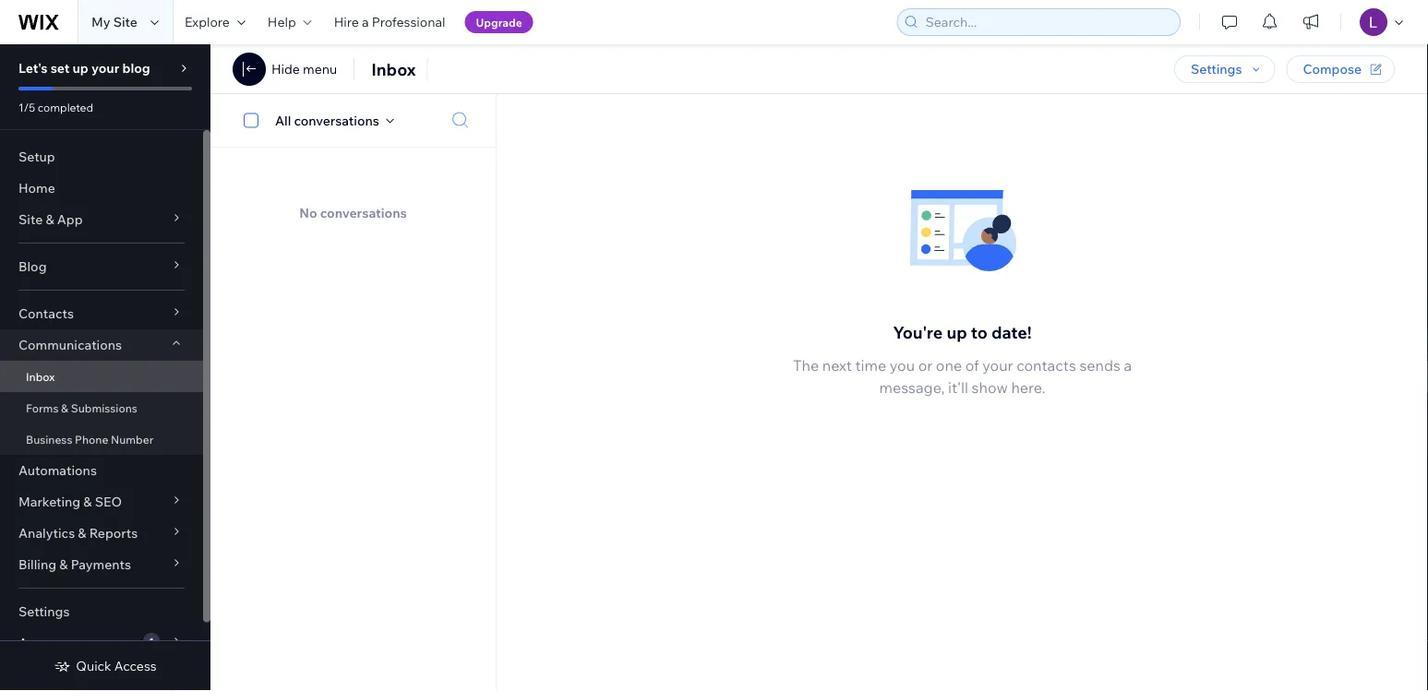 Task type: locate. For each thing, give the bounding box(es) containing it.
& left seo
[[83, 494, 92, 510]]

help
[[268, 14, 296, 30]]

your inside the sidebar element
[[91, 60, 119, 76]]

my
[[91, 14, 110, 30]]

1 vertical spatial settings
[[18, 604, 70, 620]]

up right the set
[[72, 60, 89, 76]]

contacts
[[1017, 356, 1077, 375]]

conversations right no
[[320, 205, 407, 221]]

menu
[[303, 61, 337, 77]]

& inside dropdown button
[[83, 494, 92, 510]]

a
[[362, 14, 369, 30], [1124, 356, 1132, 375]]

home link
[[0, 173, 203, 204]]

hide menu button
[[233, 53, 337, 86], [272, 61, 337, 78]]

blog
[[122, 60, 150, 76]]

1 horizontal spatial up
[[947, 322, 968, 343]]

& inside 'link'
[[61, 401, 68, 415]]

1 vertical spatial a
[[1124, 356, 1132, 375]]

& right 'billing'
[[59, 557, 68, 573]]

site inside 'dropdown button'
[[18, 211, 43, 228]]

settings link
[[0, 597, 203, 628]]

blog
[[18, 259, 47, 275]]

0 vertical spatial your
[[91, 60, 119, 76]]

settings
[[1191, 61, 1243, 77], [18, 604, 70, 620]]

all
[[275, 112, 291, 128]]

my site
[[91, 14, 138, 30]]

conversations
[[294, 112, 379, 128], [320, 205, 407, 221]]

site down home
[[18, 211, 43, 228]]

site & app
[[18, 211, 83, 228]]

1 horizontal spatial your
[[983, 356, 1014, 375]]

0 horizontal spatial site
[[18, 211, 43, 228]]

1 horizontal spatial site
[[113, 14, 138, 30]]

& inside 'dropdown button'
[[46, 211, 54, 228]]

upgrade button
[[465, 11, 534, 33]]

up inside the sidebar element
[[72, 60, 89, 76]]

a right "sends"
[[1124, 356, 1132, 375]]

site
[[113, 14, 138, 30], [18, 211, 43, 228]]

& for marketing
[[83, 494, 92, 510]]

phone
[[75, 433, 108, 447]]

a right hire
[[362, 14, 369, 30]]

site right 'my'
[[113, 14, 138, 30]]

your
[[91, 60, 119, 76], [983, 356, 1014, 375]]

hide menu
[[272, 61, 337, 77]]

1 vertical spatial site
[[18, 211, 43, 228]]

upgrade
[[476, 15, 522, 29]]

& left app
[[46, 211, 54, 228]]

inbox down hire a professional link
[[371, 59, 416, 79]]

let's set up your blog
[[18, 60, 150, 76]]

quick access
[[76, 658, 157, 675]]

0 vertical spatial up
[[72, 60, 89, 76]]

1
[[149, 636, 154, 647]]

0 horizontal spatial inbox
[[26, 370, 55, 384]]

hire
[[334, 14, 359, 30]]

your left blog
[[91, 60, 119, 76]]

conversations right all
[[294, 112, 379, 128]]

up
[[72, 60, 89, 76], [947, 322, 968, 343]]

forms & submissions link
[[0, 393, 203, 424]]

analytics
[[18, 526, 75, 542]]

date!
[[992, 322, 1032, 343]]

your inside the next time you or one of your contacts sends a message, it'll show here.
[[983, 356, 1014, 375]]

access
[[114, 658, 157, 675]]

payments
[[71, 557, 131, 573]]

automations link
[[0, 455, 203, 487]]

inbox up the "forms"
[[26, 370, 55, 384]]

next
[[823, 356, 852, 375]]

0 vertical spatial settings
[[1191, 61, 1243, 77]]

0 horizontal spatial settings
[[18, 604, 70, 620]]

0 vertical spatial conversations
[[294, 112, 379, 128]]

conversations for all conversations
[[294, 112, 379, 128]]

0 vertical spatial a
[[362, 14, 369, 30]]

& right the "forms"
[[61, 401, 68, 415]]

0 vertical spatial site
[[113, 14, 138, 30]]

home
[[18, 180, 55, 196]]

contacts button
[[0, 298, 203, 330]]

1 vertical spatial up
[[947, 322, 968, 343]]

up left "to"
[[947, 322, 968, 343]]

billing & payments button
[[0, 550, 203, 581]]

None checkbox
[[234, 109, 275, 132]]

business
[[26, 433, 72, 447]]

show
[[972, 379, 1008, 397]]

the next time you or one of your contacts sends a message, it'll show here.
[[793, 356, 1132, 397]]

your up 'show'
[[983, 356, 1014, 375]]

inbox inside inbox link
[[26, 370, 55, 384]]

business phone number
[[26, 433, 154, 447]]

reports
[[89, 526, 138, 542]]

& inside popup button
[[78, 526, 86, 542]]

communications button
[[0, 330, 203, 361]]

settings inside button
[[1191, 61, 1243, 77]]

marketing
[[18, 494, 81, 510]]

0 horizontal spatial up
[[72, 60, 89, 76]]

0 horizontal spatial a
[[362, 14, 369, 30]]

& inside "popup button"
[[59, 557, 68, 573]]

1 vertical spatial your
[[983, 356, 1014, 375]]

no
[[299, 205, 317, 221]]

hide
[[272, 61, 300, 77]]

conversations for no conversations
[[320, 205, 407, 221]]

completed
[[38, 100, 93, 114]]

1 horizontal spatial settings
[[1191, 61, 1243, 77]]

settings inside the sidebar element
[[18, 604, 70, 620]]

& for site
[[46, 211, 54, 228]]

0 horizontal spatial your
[[91, 60, 119, 76]]

&
[[46, 211, 54, 228], [61, 401, 68, 415], [83, 494, 92, 510], [78, 526, 86, 542], [59, 557, 68, 573]]

0 vertical spatial inbox
[[371, 59, 416, 79]]

marketing & seo
[[18, 494, 122, 510]]

to
[[971, 322, 988, 343]]

inbox link
[[0, 361, 203, 393]]

hire a professional
[[334, 14, 446, 30]]

& for analytics
[[78, 526, 86, 542]]

1 horizontal spatial a
[[1124, 356, 1132, 375]]

1 vertical spatial conversations
[[320, 205, 407, 221]]

inbox
[[371, 59, 416, 79], [26, 370, 55, 384]]

& left the "reports"
[[78, 526, 86, 542]]

setup link
[[0, 141, 203, 173]]

1 vertical spatial inbox
[[26, 370, 55, 384]]

1/5
[[18, 100, 35, 114]]



Task type: vqa. For each thing, say whether or not it's contained in the screenshot.
Professional
yes



Task type: describe. For each thing, give the bounding box(es) containing it.
settings for settings link
[[18, 604, 70, 620]]

billing & payments
[[18, 557, 131, 573]]

no conversations
[[299, 205, 407, 221]]

all conversations
[[275, 112, 379, 128]]

set
[[51, 60, 70, 76]]

automations
[[18, 463, 97, 479]]

you're up to date!
[[893, 322, 1032, 343]]

marketing & seo button
[[0, 487, 203, 518]]

Search... field
[[920, 9, 1175, 35]]

help button
[[257, 0, 323, 44]]

message,
[[880, 379, 945, 397]]

number
[[111, 433, 154, 447]]

forms
[[26, 401, 59, 415]]

site & app button
[[0, 204, 203, 236]]

apps
[[18, 635, 51, 652]]

of
[[966, 356, 980, 375]]

analytics & reports
[[18, 526, 138, 542]]

it'll
[[949, 379, 969, 397]]

analytics & reports button
[[0, 518, 203, 550]]

& for forms
[[61, 401, 68, 415]]

settings button
[[1175, 55, 1276, 83]]

explore
[[185, 14, 230, 30]]

quick access button
[[54, 658, 157, 675]]

submissions
[[71, 401, 138, 415]]

setup
[[18, 149, 55, 165]]

seo
[[95, 494, 122, 510]]

billing
[[18, 557, 56, 573]]

here.
[[1012, 379, 1046, 397]]

you
[[890, 356, 915, 375]]

business phone number link
[[0, 424, 203, 455]]

1/5 completed
[[18, 100, 93, 114]]

sends
[[1080, 356, 1121, 375]]

communications
[[18, 337, 122, 353]]

professional
[[372, 14, 446, 30]]

time
[[856, 356, 887, 375]]

1 horizontal spatial inbox
[[371, 59, 416, 79]]

or
[[919, 356, 933, 375]]

settings for settings button
[[1191, 61, 1243, 77]]

a inside the next time you or one of your contacts sends a message, it'll show here.
[[1124, 356, 1132, 375]]

let's
[[18, 60, 48, 76]]

hire a professional link
[[323, 0, 457, 44]]

sidebar element
[[0, 44, 211, 692]]

the
[[793, 356, 819, 375]]

app
[[57, 211, 83, 228]]

you're
[[893, 322, 943, 343]]

contacts
[[18, 306, 74, 322]]

compose button
[[1287, 55, 1395, 83]]

forms & submissions
[[26, 401, 138, 415]]

blog button
[[0, 251, 203, 283]]

one
[[936, 356, 962, 375]]

quick
[[76, 658, 111, 675]]

compose
[[1304, 61, 1362, 77]]

& for billing
[[59, 557, 68, 573]]



